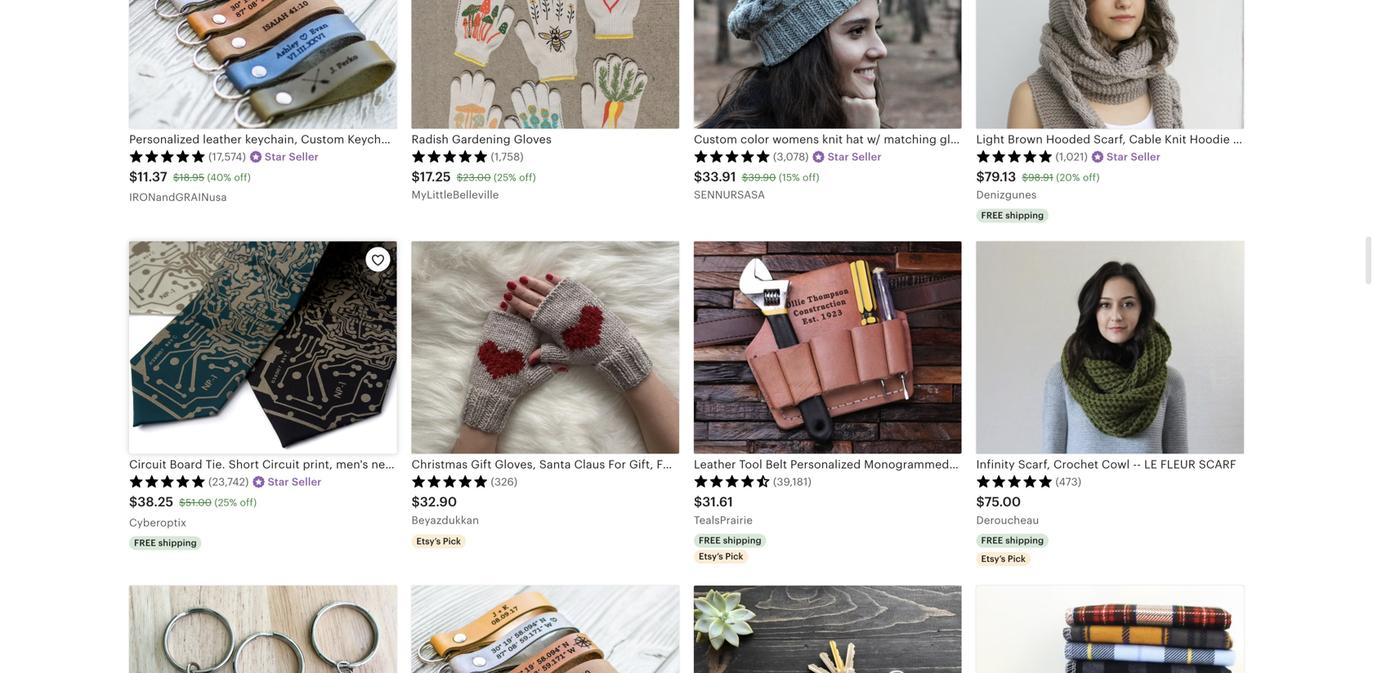 Task type: locate. For each thing, give the bounding box(es) containing it.
5 out of 5 stars image for 33.91
[[694, 150, 771, 163]]

free shipping etsy's pick for 31.61
[[699, 536, 762, 562]]

pick
[[443, 537, 461, 547], [725, 552, 743, 562], [1008, 554, 1026, 564]]

off) inside $ 38.25 $ 51.00 (25% off)
[[240, 497, 257, 508]]

free shipping down denizgunes at the right top of the page
[[981, 210, 1044, 221]]

$ 75.00 deroucheau
[[976, 495, 1039, 527]]

5 out of 5 stars image up the 79.13 in the top of the page
[[976, 150, 1053, 163]]

$
[[129, 170, 138, 184], [412, 170, 420, 184], [694, 170, 702, 184], [976, 170, 985, 184], [173, 172, 179, 183], [457, 172, 463, 183], [742, 172, 748, 183], [1022, 172, 1028, 183], [129, 495, 138, 510], [412, 495, 420, 510], [694, 495, 702, 510], [976, 495, 985, 510], [179, 497, 186, 508]]

pick for 75.00
[[1008, 554, 1026, 564]]

0 vertical spatial free shipping
[[981, 210, 1044, 221]]

off) right (40%
[[234, 172, 251, 183]]

star seller right (3,078)
[[828, 151, 882, 163]]

79.13
[[985, 170, 1016, 184]]

free shipping etsy's pick
[[699, 536, 762, 562], [981, 536, 1044, 564]]

39.90
[[748, 172, 776, 183]]

5 out of 5 stars image up 11.37
[[129, 150, 206, 163]]

off) inside $ 79.13 $ 98.91 (20% off) denizgunes
[[1083, 172, 1100, 183]]

crochet
[[1054, 458, 1099, 471]]

2 horizontal spatial etsy's
[[981, 554, 1006, 564]]

free shipping etsy's pick down deroucheau
[[981, 536, 1044, 564]]

pick down beyazdukkan
[[443, 537, 461, 547]]

1 - from the left
[[1133, 458, 1137, 471]]

off) for 79.13
[[1083, 172, 1100, 183]]

seller right (23,742)
[[292, 476, 322, 488]]

5 out of 5 stars image up 17.25
[[412, 150, 488, 163]]

4.5 out of 5 stars image
[[694, 475, 771, 488]]

1 vertical spatial free shipping
[[134, 538, 197, 548]]

off) inside $ 33.91 $ 39.90 (15% off) sennursasa
[[803, 172, 820, 183]]

star right (23,742)
[[268, 476, 289, 488]]

star right (17,574)
[[265, 151, 286, 163]]

etsy's down beyazdukkan
[[416, 537, 441, 547]]

star seller right the (1,021)
[[1107, 151, 1161, 163]]

shipping down tealsprairie
[[723, 536, 762, 546]]

christmas gift gloves, santa claus for gift, for lovely winter heart gloves, valentines day heart gloves, fingerless glove, driving glove, image
[[412, 242, 679, 454]]

$ 11.37 $ 18.95 (40% off)
[[129, 170, 251, 184]]

star seller right (17,574)
[[265, 151, 319, 163]]

5 out of 5 stars image up 75.00 at the right
[[976, 475, 1053, 488]]

mens handkerchief set - 10 mixed plaid hankies sampler -gift for men -fathers day gift -soft reusable tissues -eco friendly washable tissues image
[[976, 586, 1244, 674]]

$ inside $ 75.00 deroucheau
[[976, 495, 985, 510]]

cyberoptix
[[129, 517, 187, 529]]

etsy's pick
[[416, 537, 461, 547]]

light brown hooded scarf, cable knit hoodie scarves, knitted long hooded scarf, trend scarf, outdoors gift, christmas gift, gift for her image
[[976, 0, 1244, 129]]

tealsprairie
[[694, 514, 753, 527]]

cowl
[[1102, 458, 1130, 471]]

(25% inside $ 17.25 $ 23.00 (25% off) mylittlebelleville
[[494, 172, 516, 183]]

free shipping etsy's pick down tealsprairie
[[699, 536, 762, 562]]

0 horizontal spatial free shipping
[[134, 538, 197, 548]]

personalized leather keychain, custom keychain, leather gift, unique gift, leather keyring, mens gift, coordinate keychain, wife gift, dad image
[[129, 0, 397, 129]]

shipping
[[1006, 210, 1044, 221], [723, 536, 762, 546], [1006, 536, 1044, 546], [158, 538, 197, 548]]

star for 79.13
[[1107, 151, 1128, 163]]

free
[[981, 210, 1003, 221], [699, 536, 721, 546], [981, 536, 1003, 546], [134, 538, 156, 548]]

(25% for 38.25
[[214, 497, 237, 508]]

star seller right (23,742)
[[268, 476, 322, 488]]

custom color womens knit hat w/ matching glove, handknit beanie, knit beret, winter accessories, womens hat, best gifts for women, best gift image
[[694, 0, 962, 129]]

5 out of 5 stars image up 33.91
[[694, 150, 771, 163]]

5 out of 5 stars image for 38.25
[[129, 475, 206, 488]]

2 horizontal spatial pick
[[1008, 554, 1026, 564]]

etsy's down deroucheau
[[981, 554, 1006, 564]]

pick down deroucheau
[[1008, 554, 1026, 564]]

gardening
[[452, 133, 511, 146]]

0 horizontal spatial (25%
[[214, 497, 237, 508]]

star right the (1,021)
[[1107, 151, 1128, 163]]

33.91
[[702, 170, 736, 184]]

1 vertical spatial (25%
[[214, 497, 237, 508]]

off) inside $ 17.25 $ 23.00 (25% off) mylittlebelleville
[[519, 172, 536, 183]]

1 horizontal spatial free shipping
[[981, 210, 1044, 221]]

infinity scarf, crochet cowl -- le fleur scarf
[[976, 458, 1237, 471]]

(473)
[[1056, 476, 1082, 488]]

5 out of 5 stars image up 38.25 at the bottom of the page
[[129, 475, 206, 488]]

1 free shipping etsy's pick from the left
[[699, 536, 762, 562]]

star seller
[[265, 151, 319, 163], [828, 151, 882, 163], [1107, 151, 1161, 163], [268, 476, 322, 488]]

2 free shipping etsy's pick from the left
[[981, 536, 1044, 564]]

$ 38.25 $ 51.00 (25% off)
[[129, 495, 257, 510]]

off) down (23,742)
[[240, 497, 257, 508]]

1 horizontal spatial free shipping etsy's pick
[[981, 536, 1044, 564]]

shipping down cyberoptix
[[158, 538, 197, 548]]

etsy's down tealsprairie
[[699, 552, 723, 562]]

scarf
[[1199, 458, 1237, 471]]

(25% down "(1,758)"
[[494, 172, 516, 183]]

seller
[[289, 151, 319, 163], [852, 151, 882, 163], [1131, 151, 1161, 163], [292, 476, 322, 488]]

custom leather keychain, latitude longitude keychain, mens gift, coordinates keychain, custom keychain, anniversary, wedding, personalized image
[[412, 586, 679, 674]]

seller right (3,078)
[[852, 151, 882, 163]]

etsy's
[[416, 537, 441, 547], [699, 552, 723, 562], [981, 554, 1006, 564]]

$ inside $ 11.37 $ 18.95 (40% off)
[[173, 172, 179, 183]]

free shipping down cyberoptix
[[134, 538, 197, 548]]

5 out of 5 stars image for 11.37
[[129, 150, 206, 163]]

star right (3,078)
[[828, 151, 849, 163]]

pick down tealsprairie
[[725, 552, 743, 562]]

$ inside $ 31.61 tealsprairie
[[694, 495, 702, 510]]

off) right (15%
[[803, 172, 820, 183]]

leather tool belt personalized monogrammed engraved men's, father day, dad construction worker gift (024420) image
[[694, 242, 962, 454]]

circuit board tie. short circuit print, men's necktie. geeky grad gift for men, computer science, it guy, computer programmer, engineer image
[[129, 242, 397, 454]]

(25% down (23,742)
[[214, 497, 237, 508]]

1 horizontal spatial etsy's
[[699, 552, 723, 562]]

5 out of 5 stars image up the 32.90
[[412, 475, 488, 488]]

off) inside $ 11.37 $ 18.95 (40% off)
[[234, 172, 251, 183]]

18.95
[[179, 172, 205, 183]]

-
[[1133, 458, 1137, 471], [1137, 458, 1141, 471]]

star
[[265, 151, 286, 163], [828, 151, 849, 163], [1107, 151, 1128, 163], [268, 476, 289, 488]]

shipping down deroucheau
[[1006, 536, 1044, 546]]

1 horizontal spatial (25%
[[494, 172, 516, 183]]

2 - from the left
[[1137, 458, 1141, 471]]

1 horizontal spatial pick
[[725, 552, 743, 562]]

seller right (17,574)
[[289, 151, 319, 163]]

sennursasa
[[694, 189, 765, 201]]

free shipping for 79.13
[[981, 210, 1044, 221]]

seller for 33.91
[[852, 151, 882, 163]]

mylittlebelleville
[[412, 189, 499, 201]]

free shipping
[[981, 210, 1044, 221], [134, 538, 197, 548]]

5 out of 5 stars image for 79.13
[[976, 150, 1053, 163]]

star for 11.37
[[265, 151, 286, 163]]

(39,181)
[[773, 476, 812, 488]]

32.90
[[420, 495, 457, 510]]

seller right the (1,021)
[[1131, 151, 1161, 163]]

off) down "(1,758)"
[[519, 172, 536, 183]]

(25% for 17.25
[[494, 172, 516, 183]]

off) right the (20%
[[1083, 172, 1100, 183]]

star seller for 38.25
[[268, 476, 322, 488]]

5 out of 5 stars image
[[129, 150, 206, 163], [412, 150, 488, 163], [694, 150, 771, 163], [976, 150, 1053, 163], [129, 475, 206, 488], [412, 475, 488, 488], [976, 475, 1053, 488]]

51.00
[[186, 497, 212, 508]]

star seller for 11.37
[[265, 151, 319, 163]]

(25% inside $ 38.25 $ 51.00 (25% off)
[[214, 497, 237, 508]]

0 horizontal spatial free shipping etsy's pick
[[699, 536, 762, 562]]

0 vertical spatial (25%
[[494, 172, 516, 183]]

(326)
[[491, 476, 518, 488]]

75.00
[[985, 495, 1021, 510]]

(25%
[[494, 172, 516, 183], [214, 497, 237, 508]]

off)
[[234, 172, 251, 183], [519, 172, 536, 183], [803, 172, 820, 183], [1083, 172, 1100, 183], [240, 497, 257, 508]]

crystal keychain, crystal initial key chain, crystal keyring, initial key chain, healing crystal, crystal key holder, personalized w r image
[[129, 586, 397, 674]]

radish
[[412, 133, 449, 146]]

infinity scarf, crochet cowl -- le fleur scarf image
[[976, 242, 1244, 454]]



Task type: describe. For each thing, give the bounding box(es) containing it.
infinity
[[976, 458, 1015, 471]]

$ 31.61 tealsprairie
[[694, 495, 753, 527]]

$ 33.91 $ 39.90 (15% off) sennursasa
[[694, 170, 820, 201]]

(1,758)
[[491, 151, 524, 163]]

0 horizontal spatial pick
[[443, 537, 461, 547]]

off) for 33.91
[[803, 172, 820, 183]]

natural leather key holder, leather key organizer, leather key folder, leather key chain, mother's day image
[[694, 586, 962, 674]]

17.25
[[420, 170, 451, 184]]

(3,078)
[[773, 151, 809, 163]]

(1,021)
[[1056, 151, 1088, 163]]

free shipping etsy's pick for 75.00
[[981, 536, 1044, 564]]

etsy's for 31.61
[[699, 552, 723, 562]]

(20%
[[1056, 172, 1080, 183]]

shipping down denizgunes at the right top of the page
[[1006, 210, 1044, 221]]

off) for 11.37
[[234, 172, 251, 183]]

$ inside $ 38.25 $ 51.00 (25% off)
[[179, 497, 186, 508]]

gloves
[[514, 133, 552, 146]]

pick for 31.61
[[725, 552, 743, 562]]

(40%
[[207, 172, 231, 183]]

free down deroucheau
[[981, 536, 1003, 546]]

star for 33.91
[[828, 151, 849, 163]]

free shipping for 38.25
[[134, 538, 197, 548]]

seller for 79.13
[[1131, 151, 1161, 163]]

star for 38.25
[[268, 476, 289, 488]]

(17,574)
[[208, 151, 246, 163]]

(15%
[[779, 172, 800, 183]]

(23,742)
[[208, 476, 249, 488]]

98.91
[[1028, 172, 1054, 183]]

38.25
[[138, 495, 173, 510]]

31.61
[[702, 495, 733, 510]]

etsy's for 75.00
[[981, 554, 1006, 564]]

ironandgrainusa
[[129, 191, 227, 204]]

star seller for 33.91
[[828, 151, 882, 163]]

denizgunes
[[976, 189, 1037, 201]]

free down denizgunes at the right top of the page
[[981, 210, 1003, 221]]

23.00
[[463, 172, 491, 183]]

fleur
[[1161, 458, 1196, 471]]

5 out of 5 stars image for 17.25
[[412, 150, 488, 163]]

free down cyberoptix
[[134, 538, 156, 548]]

off) for 17.25
[[519, 172, 536, 183]]

scarf,
[[1018, 458, 1051, 471]]

free down tealsprairie
[[699, 536, 721, 546]]

star seller for 79.13
[[1107, 151, 1161, 163]]

$ 17.25 $ 23.00 (25% off) mylittlebelleville
[[412, 170, 536, 201]]

11.37
[[138, 170, 167, 184]]

beyazdukkan
[[412, 514, 479, 527]]

radish gardening gloves image
[[412, 0, 679, 129]]

radish gardening gloves
[[412, 133, 552, 146]]

le
[[1144, 458, 1158, 471]]

0 horizontal spatial etsy's
[[416, 537, 441, 547]]

$ 79.13 $ 98.91 (20% off) denizgunes
[[976, 170, 1100, 201]]

seller for 38.25
[[292, 476, 322, 488]]

$ 32.90 beyazdukkan
[[412, 495, 479, 527]]

seller for 11.37
[[289, 151, 319, 163]]

off) for 38.25
[[240, 497, 257, 508]]

$ inside '$ 32.90 beyazdukkan'
[[412, 495, 420, 510]]

deroucheau
[[976, 514, 1039, 527]]



Task type: vqa. For each thing, say whether or not it's contained in the screenshot.
rightmost 3,285
no



